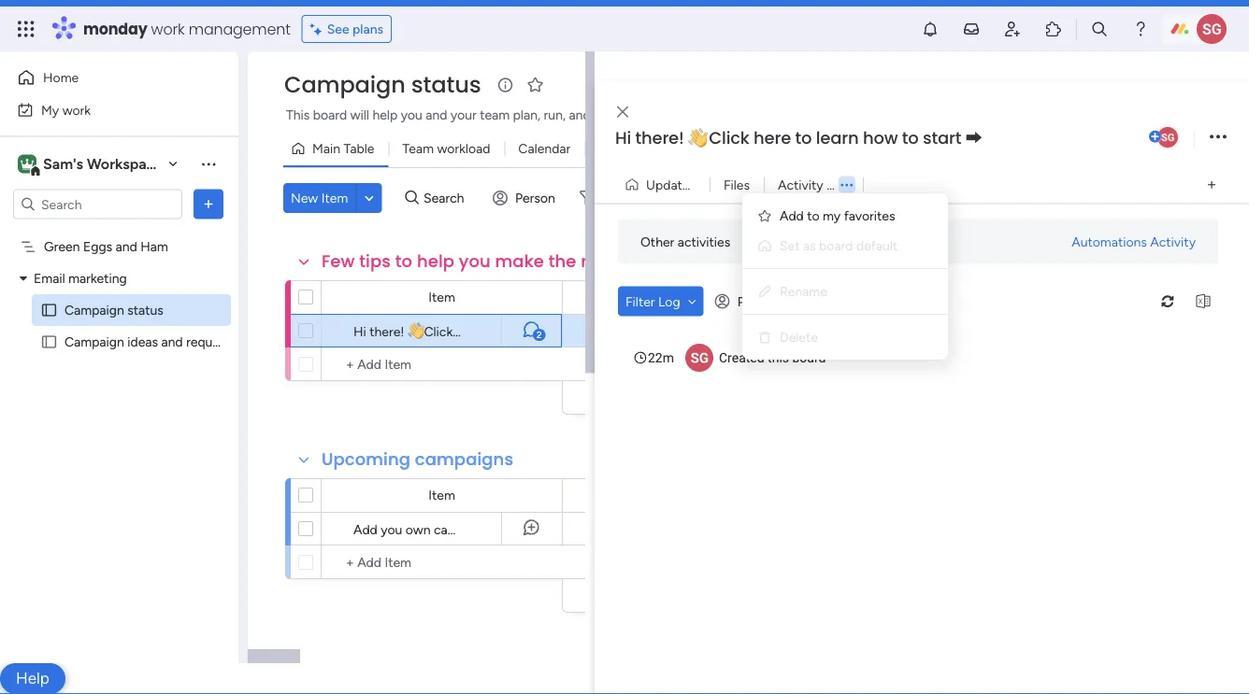 Task type: describe. For each thing, give the bounding box(es) containing it.
favorites
[[844, 208, 895, 224]]

most
[[581, 250, 625, 274]]

board for created this board
[[792, 350, 826, 366]]

help button
[[0, 664, 65, 695]]

help for will
[[373, 107, 398, 123]]

my
[[823, 208, 841, 224]]

as
[[803, 238, 816, 254]]

green eggs and ham
[[44, 239, 168, 255]]

calendar
[[518, 141, 571, 157]]

new item
[[291, 190, 348, 206]]

make
[[495, 250, 544, 274]]

updates / 2 button
[[617, 170, 715, 200]]

:)
[[769, 250, 782, 274]]

person for refresh image
[[737, 294, 777, 310]]

delete menu item
[[757, 326, 933, 349]]

other
[[641, 234, 675, 250]]

files button
[[710, 170, 764, 200]]

plans
[[353, 21, 384, 37]]

add view image
[[1208, 178, 1216, 191]]

and up team workload
[[426, 107, 447, 123]]

0 vertical spatial campaign
[[284, 69, 406, 101]]

help for to
[[417, 250, 455, 274]]

Few tips to help you make the most of this template :) field
[[317, 250, 782, 274]]

log for filter log
[[658, 294, 680, 310]]

1 vertical spatial hi there! 👋  click here to learn how to start ➡️
[[353, 324, 620, 339]]

+ Add Item text field
[[331, 552, 477, 574]]

add to my favorites
[[780, 208, 895, 224]]

22m
[[648, 350, 674, 366]]

item inside new item button
[[321, 190, 348, 206]]

monday
[[83, 18, 147, 39]]

campaign for public board icon
[[65, 334, 124, 350]]

board inside button
[[313, 107, 347, 123]]

board for set as board default
[[819, 238, 853, 254]]

here inside field
[[754, 126, 791, 150]]

track
[[594, 107, 623, 123]]

hi there! 👋  click here to learn how to start ➡️ inside field
[[615, 126, 982, 150]]

sam green image
[[1197, 14, 1227, 44]]

apps image
[[1045, 20, 1063, 38]]

options image
[[1210, 125, 1227, 150]]

template
[[686, 250, 765, 274]]

this board will help you and your team plan, run, and track your entire campaign's workflow in one workspace.
[[286, 107, 924, 123]]

0 horizontal spatial hi
[[353, 324, 366, 339]]

set as board default menu item
[[757, 235, 933, 257]]

upcoming
[[322, 448, 411, 472]]

one
[[833, 107, 855, 123]]

➡️ inside hi there! 👋  click here to learn how to start ➡️ field
[[966, 126, 982, 150]]

updates / 2
[[646, 177, 715, 193]]

will
[[350, 107, 369, 123]]

marketing
[[68, 271, 127, 287]]

updates
[[646, 177, 696, 193]]

0 horizontal spatial 👋
[[408, 324, 421, 339]]

plan,
[[513, 107, 541, 123]]

item for upcoming
[[428, 488, 455, 504]]

0 horizontal spatial ➡️
[[607, 324, 620, 339]]

main table
[[312, 141, 374, 157]]

this board will help you and your team plan, run, and track your entire campaign's workflow in one workspace. button
[[283, 104, 924, 126]]

1 your from the left
[[451, 107, 477, 123]]

campaign
[[434, 522, 491, 538]]

my
[[41, 102, 59, 118]]

activity log
[[778, 177, 849, 193]]

2 workspace image from the left
[[21, 154, 34, 174]]

rename image
[[757, 284, 772, 299]]

workload
[[437, 141, 490, 157]]

automations activity
[[1072, 234, 1196, 250]]

you for make
[[459, 250, 491, 274]]

team workload button
[[388, 134, 504, 164]]

own
[[406, 522, 431, 538]]

see plans
[[327, 21, 384, 37]]

inbox image
[[962, 20, 981, 38]]

caret down image
[[20, 272, 27, 285]]

add for add to my favorites
[[780, 208, 804, 224]]

my work button
[[11, 95, 201, 125]]

home button
[[11, 63, 201, 93]]

👋 inside field
[[688, 126, 705, 150]]

person button for refresh image
[[708, 287, 789, 317]]

0 horizontal spatial options image
[[199, 195, 218, 214]]

1 horizontal spatial campaign status
[[284, 69, 481, 101]]

of
[[629, 250, 646, 274]]

search everything image
[[1090, 20, 1109, 38]]

team
[[480, 107, 510, 123]]

main
[[312, 141, 340, 157]]

public board image
[[40, 333, 58, 351]]

home
[[43, 70, 79, 86]]

to down 'the'
[[561, 324, 573, 339]]

to left 2 button
[[485, 324, 498, 339]]

new
[[291, 190, 318, 206]]

dapulse drag 2 image
[[598, 368, 604, 389]]

1 vertical spatial here
[[456, 324, 482, 339]]

activities
[[678, 234, 731, 250]]

and left ham
[[116, 239, 137, 255]]

sam's
[[43, 155, 83, 173]]

workspace selection element
[[18, 153, 165, 177]]

to right tips
[[395, 250, 413, 274]]

export to excel image
[[1189, 295, 1218, 309]]

tips
[[359, 250, 391, 274]]

rename
[[780, 284, 828, 300]]

campaign status inside list box
[[65, 303, 163, 318]]

delete image
[[757, 330, 772, 345]]

help
[[16, 670, 49, 689]]

close image
[[617, 105, 628, 119]]

filter
[[626, 294, 655, 310]]

automations
[[1072, 234, 1147, 250]]

set
[[780, 238, 800, 254]]

work for monday
[[151, 18, 185, 39]]

Campaign status field
[[280, 69, 486, 101]]

click inside field
[[709, 126, 750, 150]]

0 horizontal spatial start
[[577, 324, 604, 339]]

monday work management
[[83, 18, 291, 39]]

run,
[[544, 107, 566, 123]]

few tips to help you make the most of this template :)
[[322, 250, 782, 274]]

learn inside field
[[816, 126, 859, 150]]

show board description image
[[494, 76, 517, 94]]

automations activity button
[[1064, 227, 1204, 257]]

set as board default
[[780, 238, 898, 254]]

1 workspace image from the left
[[18, 154, 36, 174]]

help image
[[1132, 20, 1150, 38]]

person button for the filter by anything image
[[485, 183, 567, 213]]



Task type: locate. For each thing, give the bounding box(es) containing it.
this down delete icon
[[768, 350, 789, 366]]

list box containing green eggs and ham
[[0, 227, 238, 611]]

options image inside activity log button
[[833, 179, 861, 190]]

0 vertical spatial angle down image
[[365, 191, 374, 205]]

0 vertical spatial hi there! 👋  click here to learn how to start ➡️
[[615, 126, 982, 150]]

0 vertical spatial status
[[411, 69, 481, 101]]

list box
[[0, 227, 238, 611]]

click up + add item text field
[[424, 324, 453, 339]]

status
[[411, 69, 481, 101], [127, 303, 163, 318]]

work for my
[[62, 102, 91, 118]]

2 vertical spatial board
[[792, 350, 826, 366]]

set as board default image
[[757, 238, 772, 253]]

person
[[515, 190, 555, 206], [737, 294, 777, 310]]

1 vertical spatial status
[[127, 303, 163, 318]]

1 vertical spatial add
[[353, 522, 378, 538]]

add to favorites image
[[526, 75, 545, 94]]

click
[[709, 126, 750, 150], [424, 324, 453, 339]]

you inside field
[[459, 250, 491, 274]]

board left will
[[313, 107, 347, 123]]

activity log button
[[764, 170, 863, 200]]

angle down image left v2 search "image"
[[365, 191, 374, 205]]

0 horizontal spatial angle down image
[[365, 191, 374, 205]]

1 horizontal spatial how
[[863, 126, 898, 150]]

activity up refresh image
[[1151, 234, 1196, 250]]

public board image
[[40, 302, 58, 319]]

person up delete icon
[[737, 294, 777, 310]]

2 vertical spatial item
[[428, 488, 455, 504]]

notifications image
[[921, 20, 940, 38]]

item up 'add you own campaign'
[[428, 488, 455, 504]]

0 vertical spatial item
[[321, 190, 348, 206]]

management
[[189, 18, 291, 39]]

refresh image
[[1153, 295, 1183, 309]]

item up + add item text field
[[428, 289, 455, 305]]

1 vertical spatial log
[[658, 294, 680, 310]]

select product image
[[17, 20, 36, 38]]

help inside button
[[373, 107, 398, 123]]

1 horizontal spatial add
[[780, 208, 804, 224]]

workspace.
[[858, 107, 924, 123]]

0 horizontal spatial campaign status
[[65, 303, 163, 318]]

this inside field
[[650, 250, 681, 274]]

campaign for public board image
[[65, 303, 124, 318]]

team workload
[[403, 141, 490, 157]]

1 horizontal spatial work
[[151, 18, 185, 39]]

1 vertical spatial campaign
[[65, 303, 124, 318]]

person button down calendar
[[485, 183, 567, 213]]

upcoming campaigns
[[322, 448, 513, 472]]

angle down image
[[365, 191, 374, 205], [688, 295, 696, 308]]

0 horizontal spatial your
[[451, 107, 477, 123]]

+ Add Item text field
[[331, 353, 554, 376]]

0 vertical spatial activity
[[778, 177, 824, 193]]

0 vertical spatial here
[[754, 126, 791, 150]]

1 horizontal spatial person
[[737, 294, 777, 310]]

angle down image right filter log
[[688, 295, 696, 308]]

1 horizontal spatial help
[[417, 250, 455, 274]]

work right my
[[62, 102, 91, 118]]

0 vertical spatial click
[[709, 126, 750, 150]]

the
[[549, 250, 577, 274]]

start down workspace.
[[923, 126, 961, 150]]

1 horizontal spatial activity
[[1151, 234, 1196, 250]]

your right "track"
[[627, 107, 653, 123]]

1 horizontal spatial your
[[627, 107, 653, 123]]

work right monday
[[151, 18, 185, 39]]

board inside menu item
[[819, 238, 853, 254]]

eggs
[[83, 239, 112, 255]]

add up + add item text box on the bottom of page
[[353, 522, 378, 538]]

campaign status up will
[[284, 69, 481, 101]]

you inside button
[[401, 107, 423, 123]]

here down workflow
[[754, 126, 791, 150]]

1 vertical spatial 2
[[537, 330, 542, 341]]

0 vertical spatial campaign status
[[284, 69, 481, 101]]

work
[[151, 18, 185, 39], [62, 102, 91, 118]]

0 horizontal spatial this
[[650, 250, 681, 274]]

menu
[[742, 194, 948, 360]]

help right will
[[373, 107, 398, 123]]

filter by anything image
[[572, 189, 602, 208]]

start up dapulse drag 2 icon
[[577, 324, 604, 339]]

board right as
[[819, 238, 853, 254]]

calendar button
[[504, 134, 585, 164]]

0 vertical spatial ➡️
[[966, 126, 982, 150]]

0 vertical spatial 2
[[707, 177, 715, 193]]

1 horizontal spatial person button
[[708, 287, 789, 317]]

to down workflow
[[795, 126, 812, 150]]

email marketing
[[34, 271, 127, 287]]

log inside button
[[827, 177, 849, 193]]

see
[[327, 21, 349, 37]]

log up add to my favorites
[[827, 177, 849, 193]]

campaign down the marketing
[[65, 303, 124, 318]]

Upcoming campaigns field
[[317, 448, 518, 472]]

1 vertical spatial this
[[768, 350, 789, 366]]

1 vertical spatial hi
[[353, 324, 366, 339]]

1 horizontal spatial start
[[923, 126, 961, 150]]

hi there! 👋  click here to learn how to start ➡️ down workflow
[[615, 126, 982, 150]]

other activities
[[641, 234, 731, 250]]

1 horizontal spatial hi
[[615, 126, 631, 150]]

you for and
[[401, 107, 423, 123]]

workspace
[[87, 155, 163, 173]]

1 vertical spatial activity
[[1151, 234, 1196, 250]]

item for few
[[428, 289, 455, 305]]

how down workspace.
[[863, 126, 898, 150]]

0 horizontal spatial learn
[[501, 324, 529, 339]]

0 vertical spatial options image
[[833, 179, 861, 190]]

1 vertical spatial options image
[[199, 195, 218, 214]]

0 horizontal spatial how
[[533, 324, 558, 339]]

hi
[[615, 126, 631, 150], [353, 324, 366, 339]]

1 vertical spatial angle down image
[[688, 295, 696, 308]]

options image
[[833, 179, 861, 190], [199, 195, 218, 214]]

main table button
[[283, 134, 388, 164]]

0 horizontal spatial help
[[373, 107, 398, 123]]

learn down 'one'
[[816, 126, 859, 150]]

person button
[[485, 183, 567, 213], [708, 287, 789, 317]]

0 vertical spatial you
[[401, 107, 423, 123]]

0 vertical spatial hi
[[615, 126, 631, 150]]

how
[[863, 126, 898, 150], [533, 324, 558, 339]]

1 vertical spatial how
[[533, 324, 558, 339]]

2
[[707, 177, 715, 193], [537, 330, 542, 341]]

1 vertical spatial item
[[428, 289, 455, 305]]

person for the filter by anything image
[[515, 190, 555, 206]]

email
[[34, 271, 65, 287]]

angle down image inside filter log "button"
[[688, 295, 696, 308]]

1 vertical spatial there!
[[370, 324, 404, 339]]

and right ideas
[[161, 334, 183, 350]]

campaign ideas and requests
[[65, 334, 237, 350]]

hi there! 👋  click here to learn how to start ➡️
[[615, 126, 982, 150], [353, 324, 620, 339]]

filter log
[[626, 294, 680, 310]]

learn
[[816, 126, 859, 150], [501, 324, 529, 339]]

this
[[286, 107, 310, 123]]

options image up add to my favorites
[[833, 179, 861, 190]]

1 horizontal spatial here
[[754, 126, 791, 150]]

rename menu item
[[757, 281, 933, 303]]

requests
[[186, 334, 237, 350]]

v2 search image
[[405, 188, 419, 209]]

delete
[[780, 330, 818, 346]]

person button up delete icon
[[708, 287, 789, 317]]

filter log button
[[618, 287, 704, 317]]

green
[[44, 239, 80, 255]]

options image down workspace options image
[[199, 195, 218, 214]]

campaign up will
[[284, 69, 406, 101]]

click down the 'campaign's'
[[709, 126, 750, 150]]

1 horizontal spatial status
[[411, 69, 481, 101]]

➡️
[[966, 126, 982, 150], [607, 324, 620, 339]]

0 horizontal spatial activity
[[778, 177, 824, 193]]

2 vertical spatial campaign
[[65, 334, 124, 350]]

1 vertical spatial work
[[62, 102, 91, 118]]

help right tips
[[417, 250, 455, 274]]

board
[[313, 107, 347, 123], [819, 238, 853, 254], [792, 350, 826, 366]]

1 vertical spatial you
[[459, 250, 491, 274]]

hi down 'close' icon
[[615, 126, 631, 150]]

0 horizontal spatial person
[[515, 190, 555, 206]]

0 horizontal spatial click
[[424, 324, 453, 339]]

and right run,
[[569, 107, 591, 123]]

0 vertical spatial 👋
[[688, 126, 705, 150]]

2 your from the left
[[627, 107, 653, 123]]

start inside field
[[923, 126, 961, 150]]

2 vertical spatial you
[[381, 522, 402, 538]]

0 vertical spatial person
[[515, 190, 555, 206]]

👋 up + add item text field
[[408, 324, 421, 339]]

1 vertical spatial 👋
[[408, 324, 421, 339]]

hi down tips
[[353, 324, 366, 339]]

entire
[[656, 107, 690, 123]]

0 vertical spatial there!
[[635, 126, 684, 150]]

0 horizontal spatial status
[[127, 303, 163, 318]]

activity up my
[[778, 177, 824, 193]]

add
[[780, 208, 804, 224], [353, 522, 378, 538]]

Search in workspace field
[[39, 194, 156, 215]]

here up + add item text field
[[456, 324, 482, 339]]

2 down few tips to help you make the most of this template :) field
[[537, 330, 542, 341]]

campaign status down the marketing
[[65, 303, 163, 318]]

sam's workspace
[[43, 155, 163, 173]]

there! up + add item text field
[[370, 324, 404, 339]]

to
[[795, 126, 812, 150], [902, 126, 919, 150], [807, 208, 820, 224], [395, 250, 413, 274], [485, 324, 498, 339], [561, 324, 573, 339]]

0 horizontal spatial add
[[353, 522, 378, 538]]

0 vertical spatial work
[[151, 18, 185, 39]]

0 vertical spatial how
[[863, 126, 898, 150]]

0 horizontal spatial here
[[456, 324, 482, 339]]

1 vertical spatial start
[[577, 324, 604, 339]]

0 vertical spatial help
[[373, 107, 398, 123]]

Search field
[[419, 185, 475, 211]]

1 horizontal spatial learn
[[816, 126, 859, 150]]

you up team
[[401, 107, 423, 123]]

see plans button
[[302, 15, 392, 43]]

1 vertical spatial campaign status
[[65, 303, 163, 318]]

to down workspace.
[[902, 126, 919, 150]]

2 right /
[[707, 177, 715, 193]]

1 vertical spatial person
[[737, 294, 777, 310]]

0 vertical spatial log
[[827, 177, 849, 193]]

this
[[650, 250, 681, 274], [768, 350, 789, 366]]

status up ideas
[[127, 303, 163, 318]]

1 horizontal spatial this
[[768, 350, 789, 366]]

workspace image
[[18, 154, 36, 174], [21, 154, 34, 174]]

ham
[[140, 239, 168, 255]]

my work
[[41, 102, 91, 118]]

campaign right public board icon
[[65, 334, 124, 350]]

1 horizontal spatial there!
[[635, 126, 684, 150]]

1 vertical spatial click
[[424, 324, 453, 339]]

campaign's
[[693, 107, 759, 123]]

files
[[724, 177, 750, 193]]

your left team
[[451, 107, 477, 123]]

here
[[754, 126, 791, 150], [456, 324, 482, 339]]

1 horizontal spatial click
[[709, 126, 750, 150]]

created this board
[[719, 350, 826, 366]]

and
[[426, 107, 447, 123], [569, 107, 591, 123], [116, 239, 137, 255], [161, 334, 183, 350]]

start
[[923, 126, 961, 150], [577, 324, 604, 339]]

0 vertical spatial learn
[[816, 126, 859, 150]]

1 horizontal spatial 2
[[707, 177, 715, 193]]

log right 'filter'
[[658, 294, 680, 310]]

0 horizontal spatial 2
[[537, 330, 542, 341]]

sam green image
[[1156, 125, 1180, 150]]

add to my favorites image
[[757, 209, 772, 223]]

add you own campaign
[[353, 522, 491, 538]]

help inside field
[[417, 250, 455, 274]]

campaign
[[284, 69, 406, 101], [65, 303, 124, 318], [65, 334, 124, 350]]

option
[[0, 230, 238, 234]]

hi there! 👋  click here to learn how to start ➡️ up + add item text field
[[353, 324, 620, 339]]

you
[[401, 107, 423, 123], [459, 250, 491, 274], [381, 522, 402, 538]]

1 vertical spatial learn
[[501, 324, 529, 339]]

learn down make at the left top of the page
[[501, 324, 529, 339]]

table
[[344, 141, 374, 157]]

there! down entire
[[635, 126, 684, 150]]

invite members image
[[1003, 20, 1022, 38]]

you left "own"
[[381, 522, 402, 538]]

to left my
[[807, 208, 820, 224]]

0 vertical spatial board
[[313, 107, 347, 123]]

1 horizontal spatial log
[[827, 177, 849, 193]]

menu containing add to my favorites
[[742, 194, 948, 360]]

0 horizontal spatial log
[[658, 294, 680, 310]]

0 vertical spatial start
[[923, 126, 961, 150]]

👋 down entire
[[688, 126, 705, 150]]

hi inside field
[[615, 126, 631, 150]]

campaign status
[[284, 69, 481, 101], [65, 303, 163, 318]]

Hi there! 👋  Click here to learn how to start ➡️ field
[[611, 126, 1146, 151]]

new item button
[[283, 183, 356, 213]]

there! inside field
[[635, 126, 684, 150]]

dapulse addbtn image
[[1149, 131, 1161, 143]]

your
[[451, 107, 477, 123], [627, 107, 653, 123]]

0 horizontal spatial person button
[[485, 183, 567, 213]]

0 horizontal spatial there!
[[370, 324, 404, 339]]

/
[[699, 177, 704, 193]]

team
[[403, 141, 434, 157]]

board down delete
[[792, 350, 826, 366]]

0 vertical spatial add
[[780, 208, 804, 224]]

few
[[322, 250, 355, 274]]

2 button
[[501, 314, 562, 348]]

created
[[719, 350, 765, 366]]

add for add you own campaign
[[353, 522, 378, 538]]

0 vertical spatial this
[[650, 250, 681, 274]]

👋
[[688, 126, 705, 150], [408, 324, 421, 339]]

sam's workspace button
[[13, 148, 186, 180]]

1 horizontal spatial angle down image
[[688, 295, 696, 308]]

1 horizontal spatial 👋
[[688, 126, 705, 150]]

this right of at the top
[[650, 250, 681, 274]]

default
[[857, 238, 898, 254]]

status up team
[[411, 69, 481, 101]]

log for activity log
[[827, 177, 849, 193]]

log
[[827, 177, 849, 193], [658, 294, 680, 310]]

how inside field
[[863, 126, 898, 150]]

you left make at the left top of the page
[[459, 250, 491, 274]]

in
[[819, 107, 830, 123]]

add right add to my favorites icon
[[780, 208, 804, 224]]

1 horizontal spatial options image
[[833, 179, 861, 190]]

how down few tips to help you make the most of this template :) field
[[533, 324, 558, 339]]

1 horizontal spatial ➡️
[[966, 126, 982, 150]]

person down calendar
[[515, 190, 555, 206]]

ideas
[[127, 334, 158, 350]]

campaigns
[[415, 448, 513, 472]]

1 vertical spatial board
[[819, 238, 853, 254]]

work inside button
[[62, 102, 91, 118]]

item right new on the top left of page
[[321, 190, 348, 206]]

None field
[[581, 288, 689, 308], [581, 486, 689, 506], [581, 288, 689, 308], [581, 486, 689, 506]]

log inside "button"
[[658, 294, 680, 310]]

workflow
[[762, 107, 816, 123]]

1 vertical spatial person button
[[708, 287, 789, 317]]

help
[[373, 107, 398, 123], [417, 250, 455, 274]]

workspace options image
[[199, 155, 218, 173]]



Task type: vqa. For each thing, say whether or not it's contained in the screenshot.
2nd the "+ Add Item" text field from the bottom of the page
yes



